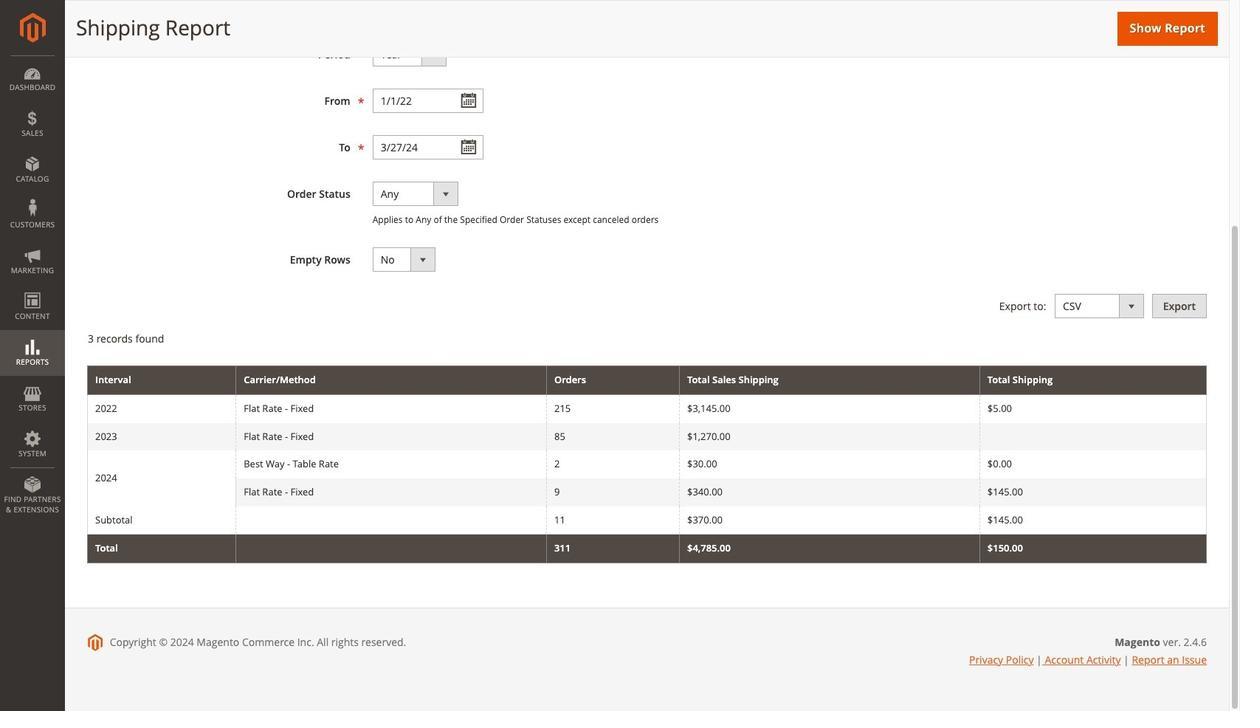 Task type: locate. For each thing, give the bounding box(es) containing it.
menu bar
[[0, 55, 65, 522]]

None text field
[[373, 135, 484, 160]]

None text field
[[373, 89, 484, 113]]

magento admin panel image
[[20, 13, 45, 43]]



